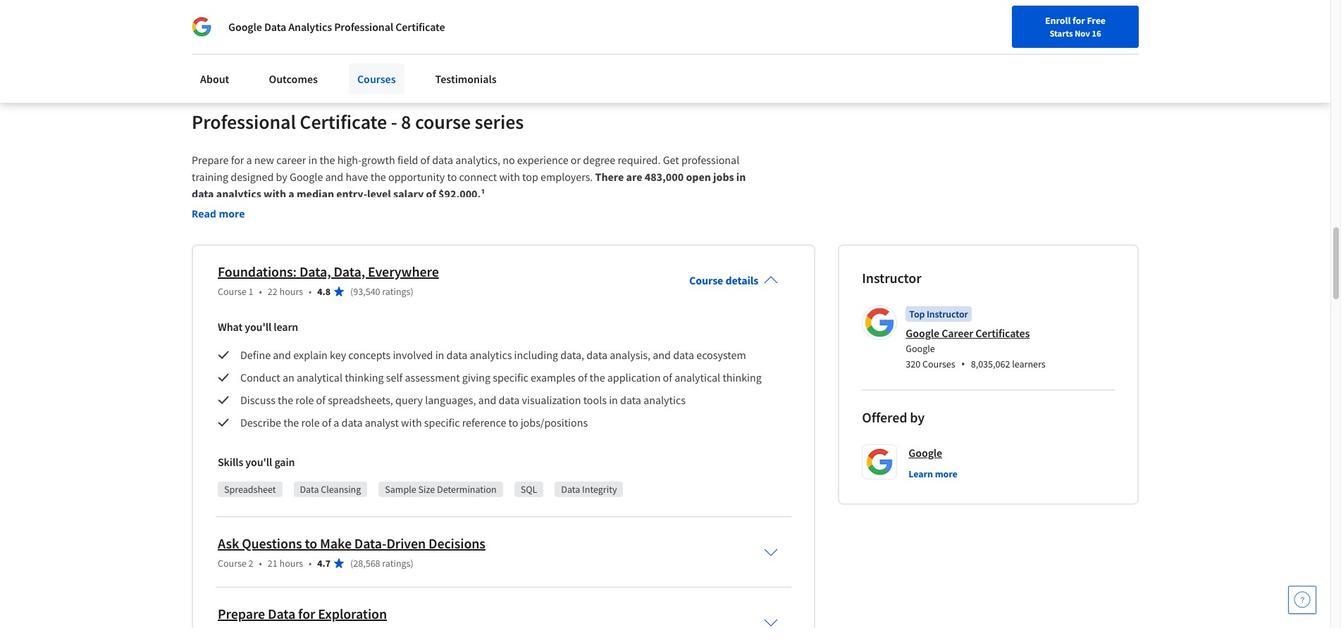 Task type: locate. For each thing, give the bounding box(es) containing it.
course
[[415, 109, 471, 135]]

0 horizontal spatial professional
[[192, 109, 296, 135]]

in right media
[[350, 22, 359, 36]]

define
[[240, 348, 271, 362]]

google up median
[[290, 170, 323, 184]]

by
[[276, 170, 287, 184], [910, 409, 925, 426]]

1 thinking from the left
[[345, 371, 384, 385]]

role right describe
[[301, 416, 320, 430]]

high-
[[337, 153, 362, 167]]

for inside prepare for a new career in the high-growth field of data analytics, no experience or degree required. get professional training designed by google and have the opportunity to connect with top employers.
[[231, 153, 244, 167]]

course left details
[[689, 273, 723, 287]]

of
[[420, 153, 430, 167], [426, 187, 436, 201], [578, 371, 587, 385], [663, 371, 672, 385], [316, 393, 326, 407], [322, 416, 331, 430]]

google image
[[192, 17, 211, 37]]

1 vertical spatial specific
[[424, 416, 460, 430]]

) down everywhere
[[411, 285, 414, 298]]

data down the conduct an analytical thinking self assessment giving specific examples of the application of analytical thinking
[[499, 393, 520, 407]]

analytics
[[288, 20, 332, 34]]

prepare up the training
[[192, 153, 229, 167]]

google data analytics professional certificate
[[228, 20, 445, 34]]

concepts
[[348, 348, 391, 362]]

data inside there are 483,000 open jobs in data analytics with a median entry-level salary of $92,000.¹
[[192, 187, 214, 201]]

you'll
[[245, 320, 271, 334], [245, 455, 272, 469]]

1 ( from the top
[[350, 285, 353, 298]]

1 vertical spatial ratings
[[382, 557, 411, 570]]

2 vertical spatial a
[[334, 416, 339, 430]]

1 vertical spatial certificate
[[300, 109, 387, 135]]

on
[[254, 22, 266, 36]]

data down the application
[[620, 393, 641, 407]]

to up $92,000.¹
[[447, 170, 457, 184]]

skills
[[218, 455, 243, 469]]

28,568
[[353, 557, 380, 570]]

with down designed at the top left of the page
[[264, 187, 286, 201]]

to
[[447, 170, 457, 184], [509, 416, 518, 430], [305, 535, 317, 552]]

performance
[[385, 22, 446, 36]]

and right media
[[330, 22, 348, 36]]

certificate left review
[[396, 20, 445, 34]]

hours right 22
[[279, 285, 303, 298]]

data down the training
[[192, 187, 214, 201]]

0 vertical spatial hours
[[279, 285, 303, 298]]

sample
[[385, 483, 416, 496]]

1 vertical spatial )
[[411, 557, 414, 570]]

degree
[[583, 153, 615, 167]]

professional right media
[[334, 20, 393, 34]]

0 horizontal spatial courses
[[357, 72, 396, 86]]

starts
[[1050, 27, 1073, 39]]

by right 'offered' at the right bottom of the page
[[910, 409, 925, 426]]

data, up 4.8
[[299, 263, 331, 280]]

course for ask questions to make data-driven decisions
[[218, 557, 247, 570]]

1 horizontal spatial analytical
[[675, 371, 720, 385]]

have
[[346, 170, 368, 184]]

1 ratings from the top
[[382, 285, 411, 298]]

1 vertical spatial more
[[935, 468, 958, 481]]

data,
[[299, 263, 331, 280], [334, 263, 365, 280]]

1 horizontal spatial for
[[298, 605, 315, 623]]

role for spreadsheets,
[[296, 393, 314, 407]]

4.8
[[317, 285, 331, 298]]

0 horizontal spatial more
[[219, 207, 245, 221]]

foundations: data, data, everywhere
[[218, 263, 439, 280]]

of down data,
[[578, 371, 587, 385]]

more right learn
[[935, 468, 958, 481]]

career inside top instructor google career certificates google 320 courses • 8,035,062 learners
[[942, 326, 973, 340]]

more right read in the left top of the page
[[219, 207, 245, 221]]

data up opportunity at top
[[432, 153, 453, 167]]

0 vertical spatial prepare
[[192, 153, 229, 167]]

to right reference
[[509, 416, 518, 430]]

• left 8,035,062
[[961, 357, 965, 372]]

social
[[269, 22, 296, 36]]

nov
[[1075, 27, 1090, 39]]

1 horizontal spatial instructor
[[927, 308, 968, 321]]

course 2 • 21 hours •
[[218, 557, 312, 570]]

prepare inside prepare for a new career in the high-growth field of data analytics, no experience or degree required. get professional training designed by google and have the opportunity to connect with top employers.
[[192, 153, 229, 167]]

your left performance
[[362, 22, 383, 36]]

0 horizontal spatial with
[[264, 187, 286, 201]]

data, up the 93,540
[[334, 263, 365, 280]]

analytical down the explain
[[297, 371, 342, 385]]

2 ( from the top
[[350, 557, 353, 570]]

you'll left the gain
[[245, 455, 272, 469]]

role
[[296, 393, 314, 407], [301, 416, 320, 430]]

1 horizontal spatial courses
[[923, 358, 955, 371]]

2 horizontal spatial a
[[334, 416, 339, 430]]

decisions
[[428, 535, 486, 552]]

320
[[906, 358, 921, 371]]

1 vertical spatial role
[[301, 416, 320, 430]]

1 horizontal spatial with
[[401, 416, 422, 430]]

employers.
[[541, 170, 593, 184]]

for left "exploration"
[[298, 605, 315, 623]]

1 vertical spatial by
[[910, 409, 925, 426]]

data left ecosystem
[[673, 348, 694, 362]]

you'll for gain
[[245, 455, 272, 469]]

examples
[[531, 371, 576, 385]]

0 horizontal spatial to
[[305, 535, 317, 552]]

2 horizontal spatial for
[[1073, 14, 1085, 27]]

1 horizontal spatial data,
[[334, 263, 365, 280]]

by down career
[[276, 170, 287, 184]]

0 horizontal spatial analytical
[[297, 371, 342, 385]]

data inside prepare for a new career in the high-growth field of data analytics, no experience or degree required. get professional training designed by google and have the opportunity to connect with top employers.
[[432, 153, 453, 167]]

analytics up the conduct an analytical thinking self assessment giving specific examples of the application of analytical thinking
[[470, 348, 512, 362]]

more for learn more
[[935, 468, 958, 481]]

visualization
[[522, 393, 581, 407]]

your right find
[[960, 16, 978, 29]]

0 vertical spatial ratings
[[382, 285, 411, 298]]

1 vertical spatial professional
[[192, 109, 296, 135]]

• left 4.7
[[309, 557, 312, 570]]

1 vertical spatial (
[[350, 557, 353, 570]]

2 analytical from the left
[[675, 371, 720, 385]]

an
[[283, 371, 294, 385]]

0 horizontal spatial instructor
[[862, 269, 922, 287]]

analytics down the application
[[644, 393, 686, 407]]

hours for data,
[[279, 285, 303, 298]]

0 horizontal spatial a
[[246, 153, 252, 167]]

with
[[499, 170, 520, 184], [264, 187, 286, 201], [401, 416, 422, 430]]

professional up new
[[192, 109, 296, 135]]

0 horizontal spatial thinking
[[345, 371, 384, 385]]

1 analytical from the left
[[297, 371, 342, 385]]

analytics,
[[455, 153, 500, 167]]

size
[[418, 483, 435, 496]]

conduct an analytical thinking self assessment giving specific examples of the application of analytical thinking
[[240, 371, 762, 385]]

analytics
[[216, 187, 261, 201], [470, 348, 512, 362], [644, 393, 686, 407]]

1 vertical spatial instructor
[[927, 308, 968, 321]]

more inside learn more button
[[935, 468, 958, 481]]

0 vertical spatial career
[[1001, 16, 1028, 29]]

the left 'high-'
[[320, 153, 335, 167]]

2 horizontal spatial with
[[499, 170, 520, 184]]

ratings down driven
[[382, 557, 411, 570]]

0 vertical spatial analytics
[[216, 187, 261, 201]]

1 horizontal spatial career
[[1001, 16, 1028, 29]]

2 ) from the top
[[411, 557, 414, 570]]

the right describe
[[283, 416, 299, 430]]

career
[[276, 153, 306, 167]]

1 horizontal spatial to
[[447, 170, 457, 184]]

you'll left learn
[[245, 320, 271, 334]]

analytical down ecosystem
[[675, 371, 720, 385]]

1 vertical spatial courses
[[923, 358, 955, 371]]

0 vertical spatial more
[[219, 207, 245, 221]]

to inside prepare for a new career in the high-growth field of data analytics, no experience or degree required. get professional training designed by google and have the opportunity to connect with top employers.
[[447, 170, 457, 184]]

in right jobs
[[736, 170, 746, 184]]

0 horizontal spatial analytics
[[216, 187, 261, 201]]

1 vertical spatial for
[[231, 153, 244, 167]]

93,540
[[353, 285, 380, 298]]

courses link
[[349, 63, 404, 94]]

reference
[[462, 416, 506, 430]]

0 horizontal spatial for
[[231, 153, 244, 167]]

0 horizontal spatial career
[[942, 326, 973, 340]]

0 vertical spatial you'll
[[245, 320, 271, 334]]

0 vertical spatial a
[[246, 153, 252, 167]]

about
[[200, 72, 229, 86]]

sample size determination
[[385, 483, 497, 496]]

1 vertical spatial career
[[942, 326, 973, 340]]

more inside read more button
[[219, 207, 245, 221]]

assessment
[[405, 371, 460, 385]]

1 hours from the top
[[279, 285, 303, 298]]

for up nov
[[1073, 14, 1085, 27]]

2 horizontal spatial to
[[509, 416, 518, 430]]

1 vertical spatial you'll
[[245, 455, 272, 469]]

testimonials
[[435, 72, 497, 86]]

0 vertical spatial courses
[[357, 72, 396, 86]]

analytical
[[297, 371, 342, 385], [675, 371, 720, 385]]

0 vertical spatial professional
[[334, 20, 393, 34]]

courses
[[357, 72, 396, 86], [923, 358, 955, 371]]

and inside prepare for a new career in the high-growth field of data analytics, no experience or degree required. get professional training designed by google and have the opportunity to connect with top employers.
[[325, 170, 343, 184]]

offered
[[862, 409, 907, 426]]

a left median
[[288, 187, 294, 201]]

( down ask questions to make data-driven decisions link at the left of the page
[[350, 557, 353, 570]]

for up designed at the top left of the page
[[231, 153, 244, 167]]

1 horizontal spatial more
[[935, 468, 958, 481]]

for inside enroll for free starts nov 16
[[1073, 14, 1085, 27]]

1 horizontal spatial by
[[910, 409, 925, 426]]

0 vertical spatial for
[[1073, 14, 1085, 27]]

0 horizontal spatial by
[[276, 170, 287, 184]]

hours
[[279, 285, 303, 298], [279, 557, 303, 570]]

with inside prepare for a new career in the high-growth field of data analytics, no experience or degree required. get professional training designed by google and have the opportunity to connect with top employers.
[[499, 170, 520, 184]]

of right field
[[420, 153, 430, 167]]

hours right '21'
[[279, 557, 303, 570]]

ratings down everywhere
[[382, 285, 411, 298]]

with down no
[[499, 170, 520, 184]]

0 horizontal spatial data,
[[299, 263, 331, 280]]

2 horizontal spatial analytics
[[644, 393, 686, 407]]

analytics down designed at the top left of the page
[[216, 187, 261, 201]]

thinking down ecosystem
[[723, 371, 762, 385]]

role down the explain
[[296, 393, 314, 407]]

0 vertical spatial (
[[350, 285, 353, 298]]

role for a
[[301, 416, 320, 430]]

series
[[475, 109, 524, 135]]

2 vertical spatial with
[[401, 416, 422, 430]]

1 horizontal spatial thinking
[[723, 371, 762, 385]]

• right '2'
[[259, 557, 262, 570]]

there are 483,000 open jobs in data analytics with a median entry-level salary of $92,000.¹
[[192, 170, 748, 201]]

find
[[939, 16, 958, 29]]

analyst
[[365, 416, 399, 430]]

prepare down '2'
[[218, 605, 265, 623]]

course left '2'
[[218, 557, 247, 570]]

required.
[[618, 153, 661, 167]]

0 vertical spatial )
[[411, 285, 414, 298]]

instructor
[[862, 269, 922, 287], [927, 308, 968, 321]]

1 horizontal spatial analytics
[[470, 348, 512, 362]]

of down 'spreadsheets,'
[[322, 416, 331, 430]]

by inside prepare for a new career in the high-growth field of data analytics, no experience or degree required. get professional training designed by google and have the opportunity to connect with top employers.
[[276, 170, 287, 184]]

0 vertical spatial specific
[[493, 371, 528, 385]]

1 horizontal spatial certificate
[[396, 20, 445, 34]]

course
[[689, 273, 723, 287], [218, 285, 247, 298], [218, 557, 247, 570]]

what
[[218, 320, 243, 334]]

share
[[216, 22, 243, 36]]

instructor up google career certificates link
[[927, 308, 968, 321]]

( for everywhere
[[350, 285, 353, 298]]

course for foundations: data, data, everywhere
[[218, 285, 247, 298]]

1 vertical spatial prepare
[[218, 605, 265, 623]]

a down 'spreadsheets,'
[[334, 416, 339, 430]]

1 vertical spatial hours
[[279, 557, 303, 570]]

professional
[[681, 153, 739, 167]]

to left make on the bottom left of the page
[[305, 535, 317, 552]]

courses right 320
[[923, 358, 955, 371]]

career inside find your new career link
[[1001, 16, 1028, 29]]

course left 1
[[218, 285, 247, 298]]

career right new on the right top of the page
[[1001, 16, 1028, 29]]

data,
[[560, 348, 584, 362]]

about link
[[192, 63, 238, 94]]

in right career
[[308, 153, 317, 167]]

specific down languages, at bottom
[[424, 416, 460, 430]]

0 horizontal spatial certificate
[[300, 109, 387, 135]]

) down driven
[[411, 557, 414, 570]]

the down growth
[[371, 170, 386, 184]]

in inside there are 483,000 open jobs in data analytics with a median entry-level salary of $92,000.¹
[[736, 170, 746, 184]]

• left 4.8
[[309, 285, 312, 298]]

1 horizontal spatial professional
[[334, 20, 393, 34]]

instructor up top
[[862, 269, 922, 287]]

course details
[[689, 273, 759, 287]]

google down top
[[906, 326, 940, 340]]

1 vertical spatial a
[[288, 187, 294, 201]]

( right 4.8
[[350, 285, 353, 298]]

instructor inside top instructor google career certificates google 320 courses • 8,035,062 learners
[[927, 308, 968, 321]]

ratings
[[382, 285, 411, 298], [382, 557, 411, 570]]

1
[[249, 285, 253, 298]]

0 vertical spatial role
[[296, 393, 314, 407]]

specific down "define and explain key concepts involved in data analytics including data, data analysis, and data ecosystem"
[[493, 371, 528, 385]]

2 ratings from the top
[[382, 557, 411, 570]]

-
[[391, 109, 397, 135]]

2 hours from the top
[[279, 557, 303, 570]]

and left have
[[325, 170, 343, 184]]

english
[[1060, 16, 1094, 30]]

prepare for a new career in the high-growth field of data analytics, no experience or degree required. get professional training designed by google and have the opportunity to connect with top employers.
[[192, 153, 742, 184]]

( for make
[[350, 557, 353, 570]]

1 vertical spatial with
[[264, 187, 286, 201]]

ask questions to make data-driven decisions link
[[218, 535, 486, 552]]

with down query
[[401, 416, 422, 430]]

the up tools
[[590, 371, 605, 385]]

jobs/positions
[[521, 416, 588, 430]]

courses up -
[[357, 72, 396, 86]]

thinking up 'spreadsheets,'
[[345, 371, 384, 385]]

review
[[448, 22, 479, 36]]

certificate up 'high-'
[[300, 109, 387, 135]]

and
[[330, 22, 348, 36], [325, 170, 343, 184], [273, 348, 291, 362], [653, 348, 671, 362], [478, 393, 496, 407]]

of down opportunity at top
[[426, 187, 436, 201]]

1 horizontal spatial specific
[[493, 371, 528, 385]]

of right the application
[[663, 371, 672, 385]]

of left 'spreadsheets,'
[[316, 393, 326, 407]]

0 vertical spatial certificate
[[396, 20, 445, 34]]

data left integrity
[[561, 483, 580, 496]]

None search field
[[201, 9, 539, 37]]

a left new
[[246, 153, 252, 167]]

career left the certificates
[[942, 326, 973, 340]]

in up assessment
[[435, 348, 444, 362]]

media
[[298, 22, 328, 36]]

0 vertical spatial by
[[276, 170, 287, 184]]

0 vertical spatial with
[[499, 170, 520, 184]]

your
[[960, 16, 978, 29], [362, 22, 383, 36]]

0 vertical spatial to
[[447, 170, 457, 184]]

entry-
[[336, 187, 367, 201]]

2 vertical spatial analytics
[[644, 393, 686, 407]]

giving
[[462, 371, 491, 385]]

find your new career link
[[932, 14, 1035, 32]]

0 vertical spatial instructor
[[862, 269, 922, 287]]

1 ) from the top
[[411, 285, 414, 298]]

1 horizontal spatial a
[[288, 187, 294, 201]]



Task type: vqa. For each thing, say whether or not it's contained in the screenshot.
will
no



Task type: describe. For each thing, give the bounding box(es) containing it.
and right analysis,
[[653, 348, 671, 362]]

$92,000.¹
[[438, 187, 485, 201]]

courses inside top instructor google career certificates google 320 courses • 8,035,062 learners
[[923, 358, 955, 371]]

cleansing
[[321, 483, 361, 496]]

free
[[1087, 14, 1106, 27]]

describe the role of a data analyst with specific reference to jobs/positions
[[240, 416, 588, 430]]

english button
[[1035, 0, 1120, 46]]

data cleansing
[[300, 483, 361, 496]]

questions
[[242, 535, 302, 552]]

enroll
[[1045, 14, 1071, 27]]

you'll for learn
[[245, 320, 271, 334]]

data integrity
[[561, 483, 617, 496]]

course details button
[[678, 254, 790, 307]]

2 thinking from the left
[[723, 371, 762, 385]]

1 vertical spatial analytics
[[470, 348, 512, 362]]

skills you'll gain
[[218, 455, 295, 469]]

sql
[[521, 483, 537, 496]]

opportunity
[[388, 170, 445, 184]]

) for make
[[411, 557, 414, 570]]

2 vertical spatial to
[[305, 535, 317, 552]]

data left cleansing
[[300, 483, 319, 496]]

integrity
[[582, 483, 617, 496]]

for for prepare
[[231, 153, 244, 167]]

• right 1
[[259, 285, 262, 298]]

1 horizontal spatial your
[[960, 16, 978, 29]]

foundations:
[[218, 263, 297, 280]]

analytics inside there are 483,000 open jobs in data analytics with a median entry-level salary of $92,000.¹
[[216, 187, 261, 201]]

ask questions to make data-driven decisions
[[218, 535, 486, 552]]

including
[[514, 348, 558, 362]]

google up 320
[[906, 342, 935, 355]]

outcomes link
[[260, 63, 326, 94]]

driven
[[386, 535, 426, 552]]

no
[[503, 153, 515, 167]]

jobs
[[713, 170, 734, 184]]

of inside prepare for a new career in the high-growth field of data analytics, no experience or degree required. get professional training designed by google and have the opportunity to connect with top employers.
[[420, 153, 430, 167]]

discuss
[[240, 393, 275, 407]]

new
[[254, 153, 274, 167]]

in right tools
[[609, 393, 618, 407]]

( 93,540 ratings )
[[350, 285, 414, 298]]

course inside course details dropdown button
[[689, 273, 723, 287]]

discuss the role of spreadsheets, query languages, and data visualization tools in data analytics
[[240, 393, 686, 407]]

more for read more
[[219, 207, 245, 221]]

ratings for make
[[382, 557, 411, 570]]

2 data, from the left
[[334, 263, 365, 280]]

conduct
[[240, 371, 280, 385]]

0 horizontal spatial your
[[362, 22, 383, 36]]

coursera career certificate image
[[872, 0, 1107, 79]]

8,035,062
[[971, 358, 1010, 371]]

read more
[[192, 207, 245, 221]]

in inside prepare for a new career in the high-growth field of data analytics, no experience or degree required. get professional training designed by google and have the opportunity to connect with top employers.
[[308, 153, 317, 167]]

22
[[268, 285, 278, 298]]

• inside top instructor google career certificates google 320 courses • 8,035,062 learners
[[961, 357, 965, 372]]

data right data,
[[587, 348, 608, 362]]

top instructor google career certificates google 320 courses • 8,035,062 learners
[[906, 308, 1046, 372]]

explain
[[293, 348, 328, 362]]

career for new
[[1001, 16, 1028, 29]]

training
[[192, 170, 228, 184]]

for for enroll
[[1073, 14, 1085, 27]]

learn more button
[[909, 467, 958, 481]]

career for google
[[942, 326, 973, 340]]

a inside prepare for a new career in the high-growth field of data analytics, no experience or degree required. get professional training designed by google and have the opportunity to connect with top employers.
[[246, 153, 252, 167]]

learn
[[274, 320, 298, 334]]

growth
[[362, 153, 395, 167]]

google up learn
[[909, 446, 942, 460]]

2
[[249, 557, 253, 570]]

field
[[397, 153, 418, 167]]

foundations: data, data, everywhere link
[[218, 263, 439, 280]]

google career certificates link
[[906, 326, 1030, 340]]

data down '21'
[[268, 605, 295, 623]]

prepare for prepare data for exploration
[[218, 605, 265, 623]]

data-
[[354, 535, 386, 552]]

prepare for prepare for a new career in the high-growth field of data analytics, no experience or degree required. get professional training designed by google and have the opportunity to connect with top employers.
[[192, 153, 229, 167]]

certificates
[[976, 326, 1030, 340]]

) for everywhere
[[411, 285, 414, 298]]

1 vertical spatial to
[[509, 416, 518, 430]]

8
[[401, 109, 411, 135]]

and up reference
[[478, 393, 496, 407]]

it
[[245, 22, 252, 36]]

top
[[522, 170, 538, 184]]

enroll for free starts nov 16
[[1045, 14, 1106, 39]]

languages,
[[425, 393, 476, 407]]

help center image
[[1294, 592, 1311, 609]]

ask
[[218, 535, 239, 552]]

connect
[[459, 170, 497, 184]]

involved
[[393, 348, 433, 362]]

1 data, from the left
[[299, 263, 331, 280]]

analysis,
[[610, 348, 651, 362]]

top
[[909, 308, 925, 321]]

2 vertical spatial for
[[298, 605, 315, 623]]

a inside there are 483,000 open jobs in data analytics with a median entry-level salary of $92,000.¹
[[288, 187, 294, 201]]

google left the social
[[228, 20, 262, 34]]

data right it in the top left of the page
[[264, 20, 286, 34]]

of inside there are 483,000 open jobs in data analytics with a median entry-level salary of $92,000.¹
[[426, 187, 436, 201]]

prepare data for exploration
[[218, 605, 387, 623]]

testimonials link
[[427, 63, 505, 94]]

21
[[268, 557, 278, 570]]

and up an
[[273, 348, 291, 362]]

self
[[386, 371, 403, 385]]

data down 'spreadsheets,'
[[342, 416, 363, 430]]

learn
[[909, 468, 933, 481]]

google inside prepare for a new career in the high-growth field of data analytics, no experience or degree required. get professional training designed by google and have the opportunity to connect with top employers.
[[290, 170, 323, 184]]

get
[[663, 153, 679, 167]]

data up giving
[[446, 348, 468, 362]]

salary
[[393, 187, 424, 201]]

offered by
[[862, 409, 925, 426]]

or
[[571, 153, 581, 167]]

median
[[297, 187, 334, 201]]

the down an
[[278, 393, 293, 407]]

experience
[[517, 153, 568, 167]]

0 horizontal spatial specific
[[424, 416, 460, 430]]

google career certificates image
[[864, 307, 895, 338]]

new
[[980, 16, 999, 29]]

exploration
[[318, 605, 387, 623]]

with inside there are 483,000 open jobs in data analytics with a median entry-level salary of $92,000.¹
[[264, 187, 286, 201]]

ecosystem
[[696, 348, 746, 362]]

hours for questions
[[279, 557, 303, 570]]

what you'll learn
[[218, 320, 298, 334]]

4.7
[[317, 557, 331, 570]]

read
[[192, 207, 216, 221]]

outcomes
[[269, 72, 318, 86]]

ratings for everywhere
[[382, 285, 411, 298]]

learners
[[1012, 358, 1046, 371]]



